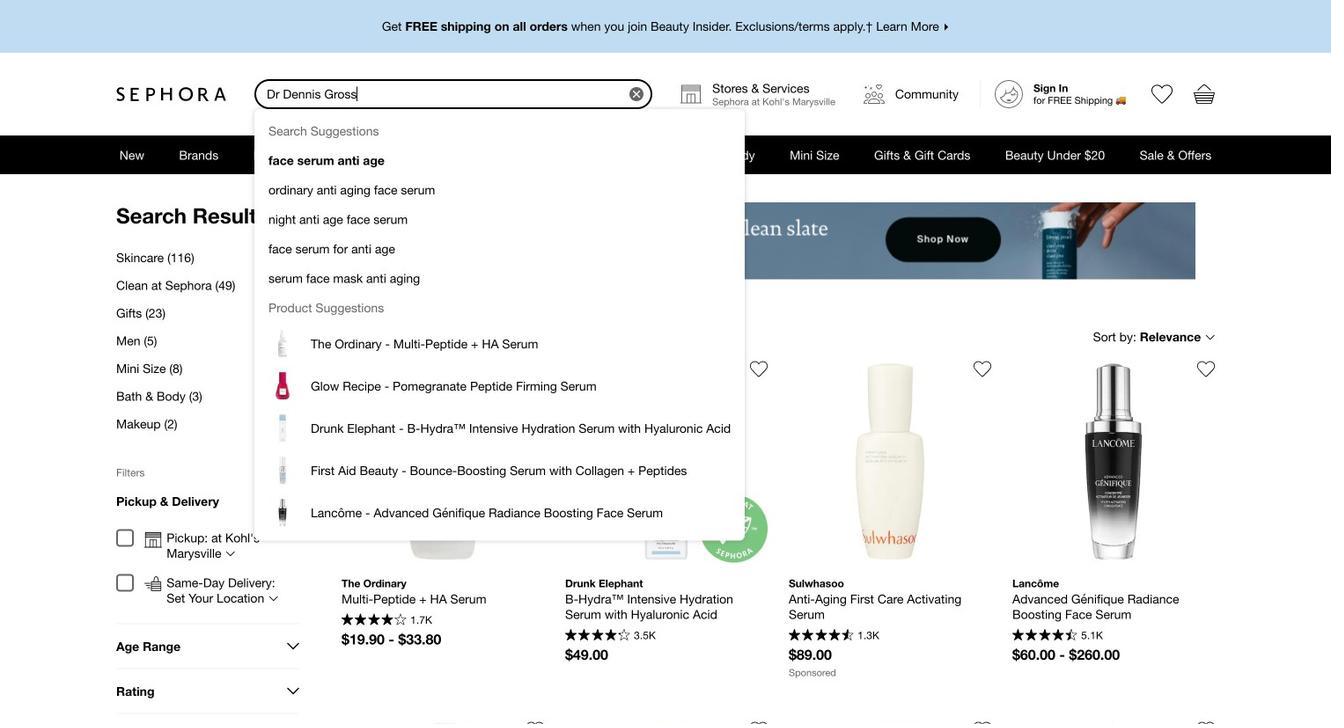 Task type: locate. For each thing, give the bounding box(es) containing it.
option
[[255, 323, 745, 365], [255, 365, 745, 407], [255, 407, 745, 450], [255, 450, 745, 492], [255, 492, 745, 534]]

glow recipe - pomegranate peptide firming serum image
[[342, 722, 544, 725]]

3 4.5 stars element from the left
[[1013, 630, 1078, 644]]

image de bannière avec contenu sponsorisé image
[[342, 203, 1196, 279]]

sign in to love sephora collection - targeted anti-aging bakuchiol serum image
[[1198, 722, 1216, 725]]

sign in to love sulwhasoo - anti-aging first care activating serum image
[[974, 361, 992, 378]]

drunk elephant - b-hydra™ intensive hydration serum with hyaluronic acid image
[[566, 361, 768, 563]]

clarins - double serum firming & smoothing anti-aging concentrate image
[[789, 722, 992, 725]]

sign in to love sulwhasoo - concentrated ginseng renewing serum image
[[751, 722, 768, 725]]

5.1k reviews element
[[1082, 631, 1104, 641]]

5 option from the top
[[255, 492, 745, 534]]

sign in to love clarins - double serum firming & smoothing anti-aging concentrate image
[[974, 722, 992, 725]]

4.5 stars element for the 5.1k reviews element
[[1013, 630, 1078, 644]]

0 horizontal spatial 4.5 stars element
[[566, 630, 630, 644]]

clear search input text image
[[633, 91, 641, 98]]

4.5 stars element left the 3.5k reviews element
[[566, 630, 630, 644]]

None field
[[255, 79, 653, 109]]

4.5 stars element
[[566, 630, 630, 644], [789, 630, 854, 644], [1013, 630, 1078, 644]]

4.5 stars element left the 5.1k reviews element
[[1013, 630, 1078, 644]]

1 4.5 stars element from the left
[[566, 630, 630, 644]]

4.5 stars element for the 3.5k reviews element
[[566, 630, 630, 644]]

list box
[[255, 109, 745, 541]]

3 option from the top
[[255, 407, 745, 450]]

sign in to love glow recipe - pomegranate peptide firming serum image
[[527, 722, 544, 725]]

2 4.5 stars element from the left
[[789, 630, 854, 644]]

1 horizontal spatial 4.5 stars element
[[789, 630, 854, 644]]

4 stars element
[[342, 614, 407, 628]]

Search search field
[[256, 81, 630, 107]]

sign in to love lancôme - advanced génifique radiance boosting face serum image
[[1198, 361, 1216, 378]]

4.5 stars element left the 1.3k reviews element
[[789, 630, 854, 644]]

2 horizontal spatial 4.5 stars element
[[1013, 630, 1078, 644]]

None search field
[[255, 79, 745, 541]]

sulwhasoo - concentrated ginseng renewing serum image
[[566, 722, 768, 725]]



Task type: vqa. For each thing, say whether or not it's contained in the screenshot.
15% on the bottom
no



Task type: describe. For each thing, give the bounding box(es) containing it.
1.3k reviews element
[[858, 631, 880, 641]]

4 option from the top
[[255, 450, 745, 492]]

lancôme - advanced génifique radiance boosting face serum image
[[1013, 361, 1216, 563]]

4.5 stars element for the 1.3k reviews element
[[789, 630, 854, 644]]

the ordinary - multi-peptide + ha serum image
[[342, 361, 544, 563]]

sephora collection - targeted anti-aging bakuchiol serum image
[[1013, 722, 1216, 725]]

go to basket image
[[1194, 84, 1216, 105]]

2 option from the top
[[255, 365, 745, 407]]

sign in to love drunk elephant - b-hydra™ intensive hydration serum with hyaluronic acid image
[[751, 361, 768, 378]]

1.7k reviews element
[[411, 615, 432, 626]]

1 option from the top
[[255, 323, 745, 365]]

3.5k reviews element
[[634, 631, 656, 641]]

sulwhasoo - anti-aging first care activating serum image
[[789, 361, 992, 563]]

sephora homepage image
[[116, 87, 226, 102]]



